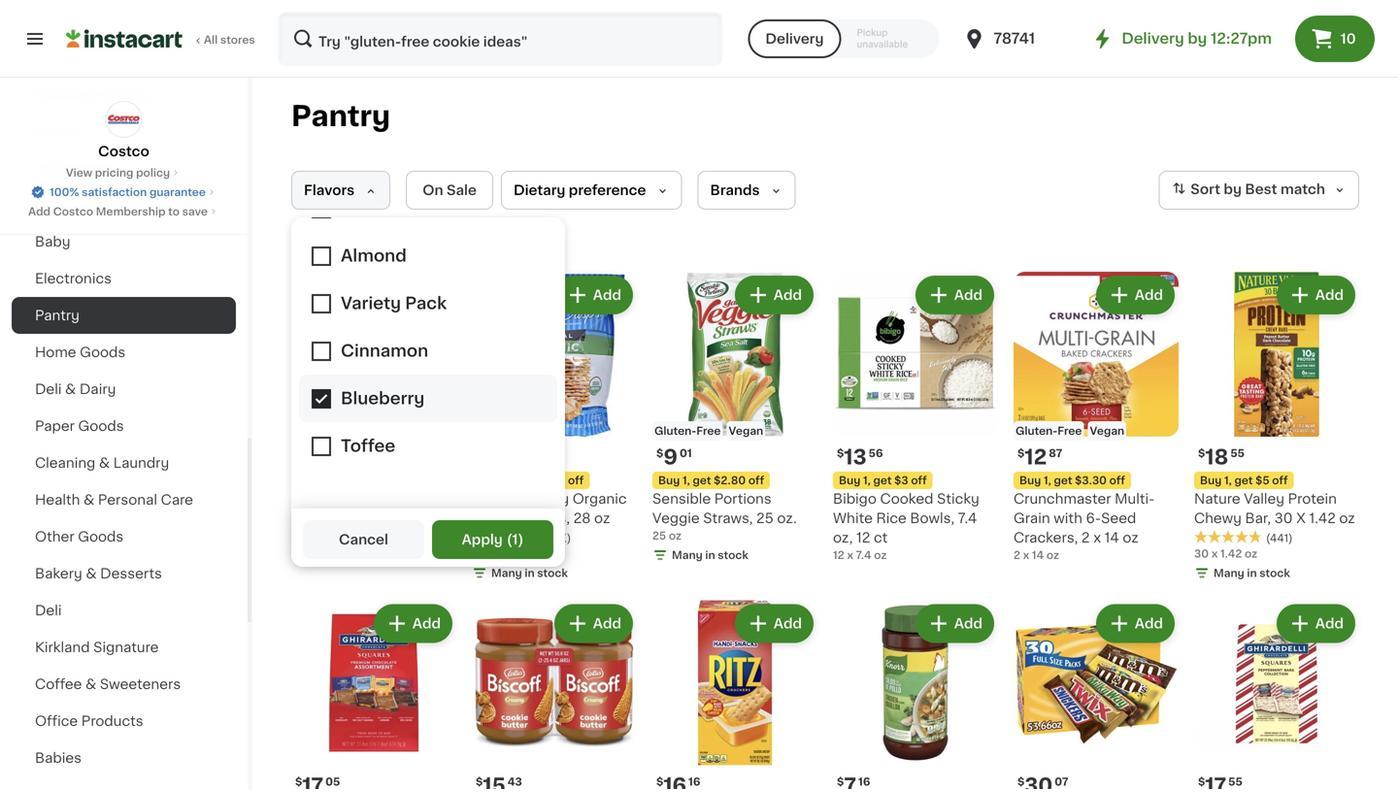 Task type: describe. For each thing, give the bounding box(es) containing it.
get for 9
[[693, 475, 711, 486]]

get for 12
[[1054, 475, 1073, 486]]

1 1, from the left
[[502, 475, 510, 486]]

by for delivery
[[1188, 32, 1208, 46]]

x down 6-
[[1094, 531, 1101, 545]]

$5
[[1256, 475, 1270, 486]]

0 vertical spatial 14
[[1105, 531, 1120, 545]]

x down crackers,
[[1023, 550, 1030, 561]]

100% satisfaction guarantee
[[50, 187, 206, 198]]

pantry link
[[12, 297, 236, 334]]

snacks & candy
[[35, 87, 147, 101]]

goods for home goods
[[80, 346, 126, 359]]

deli for deli & dairy
[[35, 383, 62, 396]]

best
[[1245, 183, 1278, 196]]

best match
[[1245, 183, 1326, 196]]

bakery
[[35, 567, 82, 581]]

crisps,
[[523, 512, 570, 525]]

& for health
[[84, 493, 94, 507]]

1 horizontal spatial 7.4
[[958, 512, 977, 525]]

2 16 from the left
[[859, 777, 871, 788]]

personal
[[98, 493, 157, 507]]

many in stock down 30 x 1.42 oz
[[1214, 568, 1291, 579]]

1 vertical spatial 2
[[1014, 550, 1021, 561]]

health
[[35, 493, 80, 507]]

guarantee
[[150, 187, 206, 198]]

01
[[680, 448, 692, 459]]

100% satisfaction guarantee button
[[30, 181, 217, 200]]

product group containing 12
[[1014, 272, 1179, 563]]

membership
[[96, 206, 166, 217]]

1 buy from the left
[[478, 475, 499, 486]]

multi-
[[1115, 492, 1155, 506]]

organic
[[573, 492, 627, 506]]

55 inside $ 18 55
[[1231, 448, 1245, 459]]

18
[[1206, 447, 1229, 468]]

grain
[[1014, 512, 1051, 525]]

28 oz
[[472, 549, 501, 559]]

baby link
[[12, 223, 236, 260]]

deli link
[[12, 592, 236, 629]]

oz down bar,
[[1245, 549, 1258, 559]]

match
[[1281, 183, 1326, 196]]

many in stock down cancel
[[311, 550, 387, 561]]

delivery for delivery by 12:27pm
[[1122, 32, 1185, 46]]

oz. inside 'frito lay sunchips variety, 30 x 1.5 oz. 30 x 1.5 oz'
[[401, 512, 421, 525]]

bakery & desserts link
[[12, 556, 236, 592]]

$10.01 element
[[472, 445, 637, 470]]

products
[[81, 715, 143, 728]]

frozen
[[35, 124, 81, 138]]

(441)
[[1266, 533, 1293, 544]]

product group containing 21
[[291, 272, 456, 567]]

(
[[507, 533, 512, 547]]

view pricing policy link
[[66, 165, 182, 181]]

deli for deli
[[35, 604, 62, 618]]

12:27pm
[[1211, 32, 1272, 46]]

cleaning & laundry link
[[12, 445, 236, 482]]

protein
[[1288, 492, 1337, 506]]

coffee & sweeteners
[[35, 678, 181, 692]]

$3
[[895, 475, 909, 486]]

$ 9 01
[[657, 447, 692, 468]]

buy for 13
[[839, 475, 861, 486]]

1 horizontal spatial 1.5
[[379, 512, 397, 525]]

product group containing 13
[[833, 272, 998, 563]]

56
[[869, 448, 883, 459]]

by for sort
[[1224, 183, 1242, 196]]

seed
[[1101, 512, 1137, 525]]

pretzel
[[472, 512, 519, 525]]

kirkland signature
[[35, 641, 159, 655]]

paper goods
[[35, 420, 124, 433]]

many down 30 x 1.42 oz
[[1214, 568, 1245, 579]]

oz inside sensible portions veggie straws, 25 oz. 25 oz
[[669, 531, 682, 541]]

laundry
[[113, 456, 169, 470]]

1 horizontal spatial 2
[[1082, 531, 1090, 545]]

oz inside snack factory organic pretzel crisps, 28 oz
[[594, 512, 610, 525]]

rice
[[876, 512, 907, 525]]

& for cleaning
[[99, 456, 110, 470]]

oz inside bibigo cooked sticky white rice bowls, 7.4 oz, 12 ct 12 x 7.4 oz
[[874, 550, 887, 561]]

$ inside $ 12 87
[[1018, 448, 1025, 459]]

dietary
[[514, 184, 566, 197]]

1.42 inside nature valley protein chewy bar, 30 x 1.42 oz
[[1310, 512, 1336, 525]]

kirkland
[[35, 641, 90, 655]]

dietary preference
[[514, 184, 646, 197]]

off for 13
[[911, 475, 927, 486]]

office products
[[35, 715, 143, 728]]

13
[[844, 447, 867, 468]]

43
[[508, 777, 522, 788]]

goods for paper goods
[[78, 420, 124, 433]]

& for deli
[[65, 383, 76, 396]]

frozen link
[[12, 113, 236, 150]]

baby
[[35, 235, 70, 249]]

stock down (1.1k)
[[537, 568, 568, 579]]

office
[[35, 715, 78, 728]]

$ 18 55
[[1198, 447, 1245, 468]]

stock down straws, on the right of the page
[[718, 550, 749, 561]]

$ 13 56
[[837, 447, 883, 468]]

bakery & desserts
[[35, 567, 162, 581]]

1 horizontal spatial pantry
[[291, 102, 391, 130]]

$ 12 87
[[1018, 447, 1063, 468]]

0 horizontal spatial 7.4
[[856, 550, 872, 561]]

x inside bibigo cooked sticky white rice bowls, 7.4 oz, 12 ct 12 x 7.4 oz
[[847, 550, 854, 561]]

electronics
[[35, 272, 112, 286]]

instacart logo image
[[66, 27, 183, 51]]

1 vegan from the left
[[526, 426, 561, 437]]

bibigo cooked sticky white rice bowls, 7.4 oz, 12 ct 12 x 7.4 oz
[[833, 492, 980, 561]]

portions
[[715, 492, 772, 506]]

crackers,
[[1014, 531, 1078, 545]]

sweeteners
[[100, 678, 181, 692]]

90
[[327, 448, 342, 459]]

flavors
[[304, 184, 355, 197]]

other
[[35, 530, 74, 544]]

$2.80
[[714, 475, 746, 486]]

sort
[[1191, 183, 1221, 196]]

0 vertical spatial 12
[[1025, 447, 1047, 468]]

gluten-free vegan for 9
[[655, 426, 764, 437]]

& for bakery
[[86, 567, 97, 581]]

21
[[302, 447, 325, 468]]

pricing
[[95, 168, 133, 178]]

x down chewy
[[1212, 549, 1218, 559]]

1, for 13
[[863, 475, 871, 486]]

1
[[512, 533, 518, 547]]

cancel button
[[303, 521, 424, 559]]

many down veggie
[[672, 550, 703, 561]]

1 get from the left
[[512, 475, 531, 486]]

ct
[[874, 531, 888, 545]]

0 horizontal spatial 14
[[1032, 550, 1044, 561]]

0 vertical spatial costco
[[98, 145, 149, 158]]

free for 9
[[697, 426, 721, 437]]

05
[[326, 777, 340, 788]]

sensible portions veggie straws, 25 oz. 25 oz
[[653, 492, 797, 541]]

100%
[[50, 187, 79, 198]]

1 vertical spatial 55
[[1229, 777, 1243, 788]]

babies link
[[12, 740, 236, 777]]

delivery button
[[748, 19, 842, 58]]

sunchips
[[354, 492, 417, 506]]

x up cancel
[[368, 512, 376, 525]]

on
[[423, 184, 443, 197]]

cooked
[[880, 492, 934, 506]]

policy
[[136, 168, 170, 178]]



Task type: locate. For each thing, give the bounding box(es) containing it.
78741
[[994, 32, 1035, 46]]

$3.30
[[1075, 475, 1107, 486]]

1, up snack
[[502, 475, 510, 486]]

$ inside $ 18 55
[[1198, 448, 1206, 459]]

1 vertical spatial 28
[[472, 549, 486, 559]]

3 buy from the left
[[839, 475, 861, 486]]

1 horizontal spatial costco
[[98, 145, 149, 158]]

30 left x
[[1275, 512, 1293, 525]]

costco link
[[98, 101, 149, 161]]

2 deli from the top
[[35, 604, 62, 618]]

crunchmaster multi- grain with 6-seed crackers, 2 x 14 oz 2 x 14 oz
[[1014, 492, 1155, 561]]

1, for 12
[[1044, 475, 1052, 486]]

$ inside $ 13 56
[[837, 448, 844, 459]]

get left "$5"
[[1235, 475, 1253, 486]]

30 up cancel
[[346, 512, 364, 525]]

1 off from the left
[[568, 475, 584, 486]]

veggie
[[653, 512, 700, 525]]

costco inside 'link'
[[53, 206, 93, 217]]

factory
[[517, 492, 569, 506]]

goods up bakery & desserts
[[78, 530, 124, 544]]

1 free from the left
[[697, 426, 721, 437]]

78741 button
[[963, 12, 1079, 66]]

by inside field
[[1224, 183, 1242, 196]]

0 vertical spatial deli
[[35, 383, 62, 396]]

0 vertical spatial goods
[[80, 346, 126, 359]]

all stores link
[[66, 12, 256, 66]]

oz,
[[833, 531, 853, 545]]

all
[[204, 34, 218, 45]]

gluten-free vegan up the 87
[[1016, 426, 1125, 437]]

get for 18
[[1235, 475, 1253, 486]]

buy for 18
[[1200, 475, 1222, 486]]

2 gluten- from the left
[[1016, 426, 1058, 437]]

7.4 down "white"
[[856, 550, 872, 561]]

delivery for delivery
[[766, 32, 824, 46]]

oz.
[[401, 512, 421, 525], [777, 512, 797, 525]]

paper goods link
[[12, 408, 236, 445]]

30 inside nature valley protein chewy bar, 30 x 1.42 oz
[[1275, 512, 1293, 525]]

& for snacks
[[88, 87, 98, 101]]

0 vertical spatial 7.4
[[958, 512, 977, 525]]

pantry up flavors dropdown button
[[291, 102, 391, 130]]

& inside 'link'
[[84, 493, 94, 507]]

0 vertical spatial pantry
[[291, 102, 391, 130]]

1.42
[[1310, 512, 1336, 525], [1221, 549, 1243, 559]]

2 get from the left
[[693, 475, 711, 486]]

get left $3
[[874, 475, 892, 486]]

add inside 'link'
[[28, 206, 51, 217]]

12 down oz,
[[833, 550, 845, 561]]

desserts
[[100, 567, 162, 581]]

flavors button
[[291, 171, 391, 210]]

off right $3
[[911, 475, 927, 486]]

55
[[1231, 448, 1245, 459], [1229, 777, 1243, 788]]

0 horizontal spatial 16
[[689, 777, 701, 788]]

1, for 9
[[683, 475, 690, 486]]

buy 1, get $2.80 off
[[658, 475, 764, 486]]

nature
[[1195, 492, 1241, 506]]

1 oz. from the left
[[401, 512, 421, 525]]

snacks & candy link
[[12, 76, 236, 113]]

0 horizontal spatial 25
[[653, 531, 666, 541]]

stores
[[220, 34, 255, 45]]

buy up bibigo
[[839, 475, 861, 486]]

gluten- up 01
[[655, 426, 697, 437]]

28
[[574, 512, 591, 525], [472, 549, 486, 559]]

2
[[1082, 531, 1090, 545], [1014, 550, 1021, 561]]

off for 12
[[1110, 475, 1126, 486]]

product group containing 9
[[653, 272, 818, 567]]

satisfaction
[[82, 187, 147, 198]]

0 horizontal spatial gluten-free vegan
[[655, 426, 764, 437]]

1, up bibigo
[[863, 475, 871, 486]]

& right bakery
[[86, 567, 97, 581]]

service type group
[[748, 19, 940, 58]]

3 1, from the left
[[863, 475, 871, 486]]

many
[[311, 550, 342, 561], [672, 550, 703, 561], [491, 568, 522, 579], [1214, 568, 1245, 579]]

gluten- for 9
[[655, 426, 697, 437]]

2 buy from the left
[[658, 475, 680, 486]]

off right $3.80
[[568, 475, 584, 486]]

1 horizontal spatial 14
[[1105, 531, 1120, 545]]

4 get from the left
[[1054, 475, 1073, 486]]

1 vertical spatial 14
[[1032, 550, 1044, 561]]

0 horizontal spatial 2
[[1014, 550, 1021, 561]]

0 horizontal spatial gluten-
[[655, 426, 697, 437]]

2 horizontal spatial vegan
[[1090, 426, 1125, 437]]

5 off from the left
[[1273, 475, 1288, 486]]

valley
[[1244, 492, 1285, 506]]

free
[[697, 426, 721, 437], [1058, 426, 1082, 437]]

off for 18
[[1273, 475, 1288, 486]]

get up sensible
[[693, 475, 711, 486]]

07
[[1055, 777, 1069, 788]]

costco
[[98, 145, 149, 158], [53, 206, 93, 217]]

pantry up home
[[35, 309, 80, 322]]

vegan up $10.01 "element"
[[526, 426, 561, 437]]

frito lay sunchips variety, 30 x 1.5 oz. 30 x 1.5 oz
[[291, 492, 421, 541]]

off up portions at the right of page
[[749, 475, 764, 486]]

white
[[833, 512, 873, 525]]

oz inside 'frito lay sunchips variety, 30 x 1.5 oz. 30 x 1.5 oz'
[[335, 531, 348, 541]]

buy for 9
[[658, 475, 680, 486]]

many in stock down )
[[491, 568, 568, 579]]

all stores
[[204, 34, 255, 45]]

1 horizontal spatial gluten-free vegan
[[1016, 426, 1125, 437]]

x
[[368, 512, 376, 525], [309, 531, 315, 541], [1094, 531, 1101, 545], [1212, 549, 1218, 559], [847, 550, 854, 561], [1023, 550, 1030, 561]]

sort by
[[1191, 183, 1242, 196]]

5 1, from the left
[[1225, 475, 1232, 486]]

deli down bakery
[[35, 604, 62, 618]]

buy 1, get $5 off
[[1200, 475, 1288, 486]]

vegan for 12
[[1090, 426, 1125, 437]]

oz. right straws, on the right of the page
[[777, 512, 797, 525]]

16
[[689, 777, 701, 788], [859, 777, 871, 788]]

4 buy from the left
[[1020, 475, 1041, 486]]

2 vertical spatial 12
[[833, 550, 845, 561]]

crunchmaster
[[1014, 492, 1112, 506]]

1 gluten- from the left
[[655, 426, 697, 437]]

gluten- up $ 12 87
[[1016, 426, 1058, 437]]

1 vertical spatial 1.5
[[318, 531, 332, 541]]

with
[[1054, 512, 1083, 525]]

free up the 87
[[1058, 426, 1082, 437]]

goods for other goods
[[78, 530, 124, 544]]

buy 1, get $3.30 off
[[1020, 475, 1126, 486]]

5 buy from the left
[[1200, 475, 1222, 486]]

2 vertical spatial goods
[[78, 530, 124, 544]]

off for 9
[[749, 475, 764, 486]]

oz down apply ( 1 )
[[489, 549, 501, 559]]

1.5 down variety,
[[318, 531, 332, 541]]

7.4
[[958, 512, 977, 525], [856, 550, 872, 561]]

0 horizontal spatial costco
[[53, 206, 93, 217]]

product group containing 18
[[1195, 272, 1360, 585]]

1 horizontal spatial oz.
[[777, 512, 797, 525]]

pets
[[35, 198, 66, 212]]

1 horizontal spatial 16
[[859, 777, 871, 788]]

1 vertical spatial costco
[[53, 206, 93, 217]]

costco down "100%"
[[53, 206, 93, 217]]

2 1, from the left
[[683, 475, 690, 486]]

add costco membership to save link
[[28, 204, 219, 219]]

4 off from the left
[[1110, 475, 1126, 486]]

delivery by 12:27pm link
[[1091, 27, 1272, 51]]

0 vertical spatial 1.5
[[379, 512, 397, 525]]

2 oz. from the left
[[777, 512, 797, 525]]

buy up nature
[[1200, 475, 1222, 486]]

costco up view pricing policy link
[[98, 145, 149, 158]]

oz
[[594, 512, 610, 525], [1340, 512, 1356, 525], [335, 531, 348, 541], [669, 531, 682, 541], [1123, 531, 1139, 545], [489, 549, 501, 559], [1245, 549, 1258, 559], [874, 550, 887, 561], [1047, 550, 1060, 561]]

off right "$5"
[[1273, 475, 1288, 486]]

1 horizontal spatial 12
[[857, 531, 871, 545]]

buy up sensible
[[658, 475, 680, 486]]

sale
[[447, 184, 477, 197]]

delivery inside button
[[766, 32, 824, 46]]

0 horizontal spatial oz.
[[401, 512, 421, 525]]

free for 12
[[1058, 426, 1082, 437]]

buy down $ 12 87
[[1020, 475, 1041, 486]]

1 horizontal spatial gluten-
[[1016, 426, 1058, 437]]

household link
[[12, 150, 236, 186]]

2 vegan from the left
[[729, 426, 764, 437]]

& left candy on the left top of the page
[[88, 87, 98, 101]]

0 vertical spatial 2
[[1082, 531, 1090, 545]]

0 horizontal spatial 1.42
[[1221, 549, 1243, 559]]

pantry
[[291, 102, 391, 130], [35, 309, 80, 322]]

buy up snack
[[478, 475, 499, 486]]

preference
[[569, 184, 646, 197]]

straws,
[[703, 512, 753, 525]]

1 horizontal spatial vegan
[[729, 426, 764, 437]]

30
[[346, 512, 364, 525], [1275, 512, 1293, 525], [291, 531, 306, 541], [1195, 549, 1209, 559]]

oz. down sunchips
[[401, 512, 421, 525]]

1, for 18
[[1225, 475, 1232, 486]]

0 horizontal spatial vegan
[[526, 426, 561, 437]]

1.5 down sunchips
[[379, 512, 397, 525]]

x
[[1297, 512, 1306, 525]]

1, up nature
[[1225, 475, 1232, 486]]

0 vertical spatial by
[[1188, 32, 1208, 46]]

by left the 12:27pm
[[1188, 32, 1208, 46]]

0 vertical spatial 55
[[1231, 448, 1245, 459]]

30 x 1.42 oz
[[1195, 549, 1258, 559]]

vegan up "$3.30"
[[1090, 426, 1125, 437]]

gluten-free vegan up 01
[[655, 426, 764, 437]]

many down 28 oz
[[491, 568, 522, 579]]

None search field
[[278, 12, 723, 66]]

by
[[1188, 32, 1208, 46], [1224, 183, 1242, 196]]

apply
[[462, 533, 503, 547]]

0 horizontal spatial 1.5
[[318, 531, 332, 541]]

1 horizontal spatial 1.42
[[1310, 512, 1336, 525]]

1, up sensible
[[683, 475, 690, 486]]

free up buy 1, get $2.80 off
[[697, 426, 721, 437]]

1 horizontal spatial 28
[[574, 512, 591, 525]]

30 down variety,
[[291, 531, 306, 541]]

14 down crackers,
[[1032, 550, 1044, 561]]

0 horizontal spatial 12
[[833, 550, 845, 561]]

0 vertical spatial 28
[[574, 512, 591, 525]]

off up multi-
[[1110, 475, 1126, 486]]

get left $3.80
[[512, 475, 531, 486]]

goods up cleaning & laundry
[[78, 420, 124, 433]]

many in stock
[[311, 550, 387, 561], [672, 550, 749, 561], [491, 568, 568, 579], [1214, 568, 1291, 579]]

1.42 down chewy
[[1221, 549, 1243, 559]]

buy for 12
[[1020, 475, 1041, 486]]

x down oz,
[[847, 550, 854, 561]]

2 down crackers,
[[1014, 550, 1021, 561]]

2 gluten-free vegan from the left
[[1016, 426, 1125, 437]]

28 inside snack factory organic pretzel crisps, 28 oz
[[574, 512, 591, 525]]

1 vertical spatial 1.42
[[1221, 549, 1243, 559]]

cleaning & laundry
[[35, 456, 169, 470]]

1 horizontal spatial delivery
[[1122, 32, 1185, 46]]

1.42 right x
[[1310, 512, 1336, 525]]

costco logo image
[[105, 101, 142, 138]]

0 horizontal spatial by
[[1188, 32, 1208, 46]]

many in stock down straws, on the right of the page
[[672, 550, 749, 561]]

many down variety,
[[311, 550, 342, 561]]

by right sort
[[1224, 183, 1242, 196]]

12 left ct
[[857, 531, 871, 545]]

apply ( 1 )
[[462, 533, 524, 547]]

& left "dairy"
[[65, 383, 76, 396]]

get up the crunchmaster in the bottom of the page
[[1054, 475, 1073, 486]]

3 vegan from the left
[[1090, 426, 1125, 437]]

gluten- for 12
[[1016, 426, 1058, 437]]

get for 13
[[874, 475, 892, 486]]

Best match Sort by field
[[1159, 171, 1360, 210]]

30 down chewy
[[1195, 549, 1209, 559]]

oz down crackers,
[[1047, 550, 1060, 561]]

1 horizontal spatial free
[[1058, 426, 1082, 437]]

deli up paper
[[35, 383, 62, 396]]

1 horizontal spatial by
[[1224, 183, 1242, 196]]

1 vertical spatial 12
[[857, 531, 871, 545]]

oz right x
[[1340, 512, 1356, 525]]

1 deli from the top
[[35, 383, 62, 396]]

goods up "dairy"
[[80, 346, 126, 359]]

5 get from the left
[[1235, 475, 1253, 486]]

x down variety,
[[309, 531, 315, 541]]

25 down portions at the right of page
[[757, 512, 774, 525]]

variety,
[[291, 512, 342, 525]]

bar,
[[1246, 512, 1271, 525]]

oz inside nature valley protein chewy bar, 30 x 1.42 oz
[[1340, 512, 1356, 525]]

7.4 down sticky
[[958, 512, 977, 525]]

6-
[[1086, 512, 1101, 525]]

household
[[35, 161, 109, 175]]

0 vertical spatial 1.42
[[1310, 512, 1336, 525]]

snack
[[472, 492, 514, 506]]

3 get from the left
[[874, 475, 892, 486]]

25 down veggie
[[653, 531, 666, 541]]

1 16 from the left
[[689, 777, 701, 788]]

1, up the crunchmaster in the bottom of the page
[[1044, 475, 1052, 486]]

on sale button
[[406, 171, 493, 210]]

& right health
[[84, 493, 94, 507]]

vegan for 9
[[729, 426, 764, 437]]

4 1, from the left
[[1044, 475, 1052, 486]]

28 down organic
[[574, 512, 591, 525]]

oz down organic
[[594, 512, 610, 525]]

1 gluten-free vegan from the left
[[655, 426, 764, 437]]

oz down veggie
[[669, 531, 682, 541]]

0 horizontal spatial 28
[[472, 549, 486, 559]]

oz down seed
[[1123, 531, 1139, 545]]

gluten-free vegan for 12
[[1016, 426, 1125, 437]]

2 horizontal spatial 12
[[1025, 447, 1047, 468]]

add costco membership to save
[[28, 206, 208, 217]]

1 vertical spatial pantry
[[35, 309, 80, 322]]

care
[[161, 493, 193, 507]]

1 vertical spatial deli
[[35, 604, 62, 618]]

oz down variety,
[[335, 531, 348, 541]]

3 off from the left
[[911, 475, 927, 486]]

dietary preference button
[[501, 171, 682, 210]]

vegan up $2.80
[[729, 426, 764, 437]]

1 horizontal spatial 25
[[757, 512, 774, 525]]

stock down (441)
[[1260, 568, 1291, 579]]

oz down ct
[[874, 550, 887, 561]]

$ inside $ 9 01
[[657, 448, 664, 459]]

2 off from the left
[[749, 475, 764, 486]]

product group
[[291, 272, 456, 567], [472, 272, 637, 585], [653, 272, 818, 567], [833, 272, 998, 563], [1014, 272, 1179, 563], [1195, 272, 1360, 585], [291, 601, 456, 790], [472, 601, 637, 790], [653, 601, 818, 790], [833, 601, 998, 790], [1014, 601, 1179, 790], [1195, 601, 1360, 790]]

1 vertical spatial goods
[[78, 420, 124, 433]]

sensible
[[653, 492, 711, 506]]

Search field
[[280, 14, 721, 64]]

gluten-
[[655, 426, 697, 437], [1016, 426, 1058, 437]]

28 down 'apply'
[[472, 549, 486, 559]]

2 free from the left
[[1058, 426, 1082, 437]]

0 horizontal spatial delivery
[[766, 32, 824, 46]]

0 horizontal spatial pantry
[[35, 309, 80, 322]]

14 down seed
[[1105, 531, 1120, 545]]

cancel
[[339, 533, 388, 547]]

get
[[512, 475, 531, 486], [693, 475, 711, 486], [874, 475, 892, 486], [1054, 475, 1073, 486], [1235, 475, 1253, 486]]

1 vertical spatial 7.4
[[856, 550, 872, 561]]

2 down 6-
[[1082, 531, 1090, 545]]

stock down cancel
[[357, 550, 387, 561]]

1 vertical spatial 25
[[653, 531, 666, 541]]

12 left the 87
[[1025, 447, 1047, 468]]

0 vertical spatial 25
[[757, 512, 774, 525]]

12
[[1025, 447, 1047, 468], [857, 531, 871, 545], [833, 550, 845, 561]]

& right coffee on the left bottom of page
[[86, 678, 96, 692]]

& for coffee
[[86, 678, 96, 692]]

& left laundry
[[99, 456, 110, 470]]

candy
[[102, 87, 147, 101]]

1 vertical spatial by
[[1224, 183, 1242, 196]]

health & personal care
[[35, 493, 193, 507]]

cleaning
[[35, 456, 95, 470]]

oz. inside sensible portions veggie straws, 25 oz. 25 oz
[[777, 512, 797, 525]]

0 horizontal spatial free
[[697, 426, 721, 437]]



Task type: vqa. For each thing, say whether or not it's contained in the screenshot.
Free
yes



